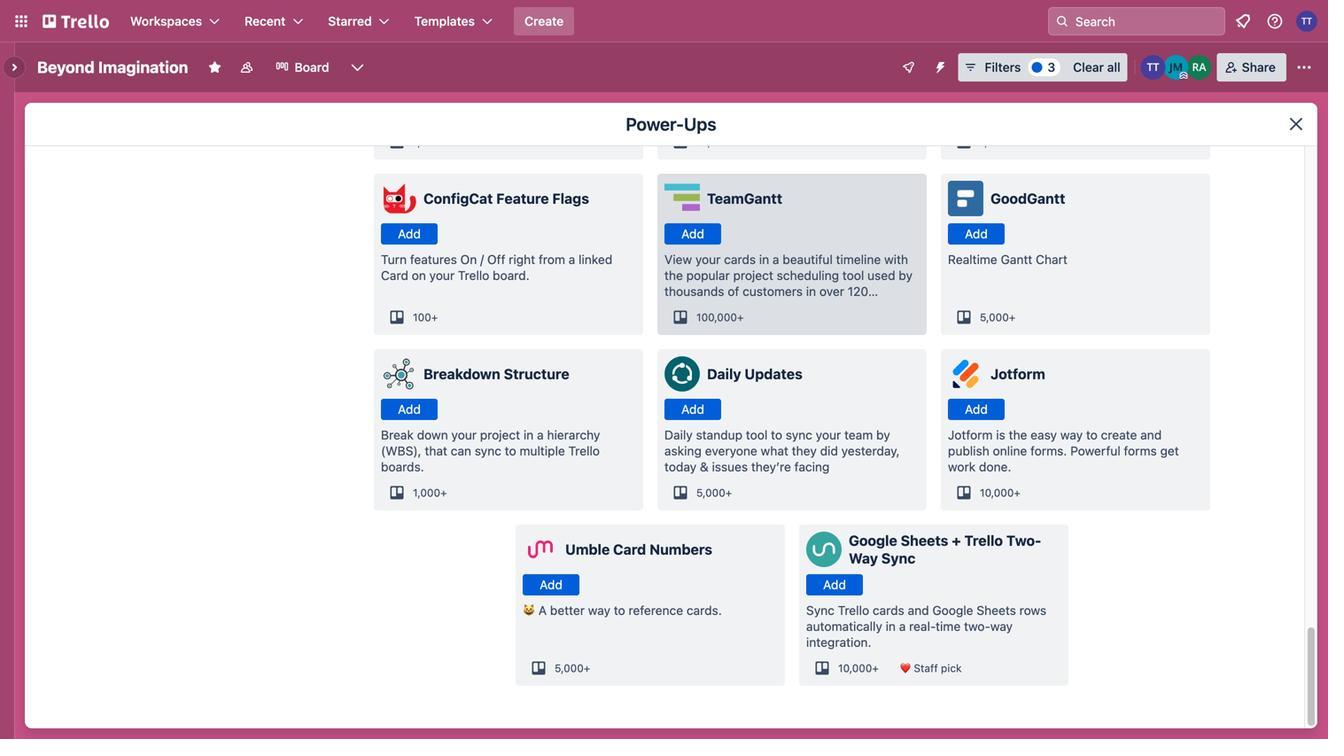 Task type: locate. For each thing, give the bounding box(es) containing it.
2 vertical spatial 5,000 +
[[555, 662, 591, 674]]

10,000 down done.
[[980, 487, 1014, 499]]

1 vertical spatial the
[[1009, 428, 1027, 442]]

0 horizontal spatial terry turtle (terryturtle) image
[[1141, 55, 1166, 80]]

issues
[[712, 459, 748, 474]]

1 horizontal spatial 5,000 +
[[697, 487, 732, 499]]

add for umble card numbers
[[540, 577, 563, 592]]

trello inside the break down your project in a hierarchy (wbs), that can sync to multiple trello boards.
[[569, 444, 600, 458]]

0 horizontal spatial and
[[908, 603, 929, 618]]

sync
[[882, 550, 916, 567], [806, 603, 835, 618]]

to left multiple
[[505, 444, 516, 458]]

10,000 down ups in the right of the page
[[697, 136, 731, 148]]

integration.
[[806, 635, 872, 650]]

5,000 + for goodgantt
[[980, 311, 1016, 323]]

1 horizontal spatial by
[[899, 268, 913, 283]]

google up time
[[933, 603, 974, 618]]

power ups image
[[902, 60, 916, 74]]

a left real- on the bottom right of the page
[[899, 619, 906, 634]]

and inside sync trello cards and google sheets rows automatically in a real-time two-way integration.
[[908, 603, 929, 618]]

add up turn
[[398, 226, 421, 241]]

1 horizontal spatial 5,000
[[697, 487, 726, 499]]

cards up automatically
[[873, 603, 905, 618]]

and inside the jotform is the easy way to create and publish online forms. powerful forms get work done.
[[1141, 428, 1162, 442]]

way
[[1061, 428, 1083, 442], [588, 603, 611, 618], [991, 619, 1013, 634]]

in
[[759, 252, 769, 267], [806, 284, 816, 299], [524, 428, 534, 442], [886, 619, 896, 634]]

cards
[[724, 252, 756, 267], [873, 603, 905, 618]]

0 vertical spatial 10,000 +
[[697, 136, 737, 148]]

to
[[771, 428, 783, 442], [1086, 428, 1098, 442], [505, 444, 516, 458], [614, 603, 625, 618]]

time
[[936, 619, 961, 634]]

1 vertical spatial sheets
[[977, 603, 1016, 618]]

by up the yesterday,
[[877, 428, 890, 442]]

asking
[[665, 444, 702, 458]]

your down features
[[429, 268, 455, 283]]

on
[[412, 268, 426, 283]]

imagination
[[98, 58, 188, 77]]

+ up goodgantt
[[1008, 136, 1014, 148]]

add up break
[[398, 402, 421, 417]]

a inside the break down your project in a hierarchy (wbs), that can sync to multiple trello boards.
[[537, 428, 544, 442]]

2 horizontal spatial way
[[1061, 428, 1083, 442]]

trello inside 'turn features on / off right from a linked card on your trello board.'
[[458, 268, 489, 283]]

to inside daily standup tool to sync your team by asking everyone what they did yesterday, today & issues they're facing
[[771, 428, 783, 442]]

recent button
[[234, 7, 314, 35]]

2 vertical spatial 10,000
[[838, 662, 872, 674]]

trello down on
[[458, 268, 489, 283]]

down
[[417, 428, 448, 442]]

sync trello cards and google sheets rows automatically in a real-time two-way integration.
[[806, 603, 1047, 650]]

0 horizontal spatial the
[[665, 268, 683, 283]]

+ down online
[[1014, 487, 1021, 499]]

add
[[398, 226, 421, 241], [682, 226, 704, 241], [965, 226, 988, 241], [398, 402, 421, 417], [682, 402, 704, 417], [965, 402, 988, 417], [540, 577, 563, 592], [823, 577, 846, 592]]

add button up view
[[665, 223, 721, 245]]

0 notifications image
[[1233, 11, 1254, 32]]

what
[[761, 444, 789, 458]]

0 horizontal spatial 5,000
[[555, 662, 584, 674]]

the right the is
[[1009, 428, 1027, 442]]

sync up they
[[786, 428, 813, 442]]

project inside view your cards in a beautiful timeline with the popular project scheduling tool used by thousands of customers in over 120 countries.
[[733, 268, 774, 283]]

turn
[[381, 252, 407, 267]]

1 vertical spatial 5,000 +
[[697, 487, 732, 499]]

terry turtle (terryturtle) image
[[1296, 11, 1318, 32], [1141, 55, 1166, 80]]

+ inside google sheets + trello two- way sync
[[952, 532, 961, 549]]

add button up the is
[[948, 399, 1005, 420]]

today
[[665, 459, 697, 474]]

5,000 down realtime gantt chart
[[980, 311, 1009, 323]]

cards for teamgantt
[[724, 252, 756, 267]]

0 horizontal spatial sync
[[475, 444, 502, 458]]

1 vertical spatial jotform
[[948, 428, 993, 442]]

0 horizontal spatial google
[[849, 532, 898, 549]]

0 horizontal spatial sync
[[806, 603, 835, 618]]

off
[[487, 252, 506, 267]]

5,000 down &
[[697, 487, 726, 499]]

primary element
[[0, 0, 1328, 43]]

to up powerful
[[1086, 428, 1098, 442]]

0 vertical spatial 10,000
[[697, 136, 731, 148]]

❤️ staff pick
[[900, 662, 962, 674]]

from
[[539, 252, 565, 267]]

turn features on / off right from a linked card on your trello board.
[[381, 252, 613, 283]]

1 horizontal spatial tool
[[843, 268, 864, 283]]

0 vertical spatial sync
[[786, 428, 813, 442]]

0 vertical spatial daily
[[707, 366, 741, 382]]

google sheets + trello two- way sync
[[849, 532, 1042, 567]]

cards inside sync trello cards and google sheets rows automatically in a real-time two-way integration.
[[873, 603, 905, 618]]

a right from
[[569, 252, 575, 267]]

card right umble at the left of page
[[613, 541, 646, 558]]

add button up break
[[381, 399, 438, 420]]

0 vertical spatial card
[[381, 268, 408, 283]]

1 vertical spatial sync
[[806, 603, 835, 618]]

1,000 + down boards.
[[413, 487, 447, 499]]

+ left two-
[[952, 532, 961, 549]]

way right easy
[[1061, 428, 1083, 442]]

5,000
[[980, 311, 1009, 323], [697, 487, 726, 499], [555, 662, 584, 674]]

add button
[[381, 223, 438, 245], [665, 223, 721, 245], [948, 223, 1005, 245], [381, 399, 438, 420], [665, 399, 721, 420], [948, 399, 1005, 420], [523, 574, 580, 596], [806, 574, 863, 596]]

0 vertical spatial project
[[733, 268, 774, 283]]

add button up a
[[523, 574, 580, 596]]

staff
[[914, 662, 938, 674]]

5,000 for daily updates
[[697, 487, 726, 499]]

jotform inside the jotform is the easy way to create and publish online forms. powerful forms get work done.
[[948, 428, 993, 442]]

1 horizontal spatial sync
[[786, 428, 813, 442]]

0 horizontal spatial by
[[877, 428, 890, 442]]

break down your project in a hierarchy (wbs), that can sync to multiple trello boards.
[[381, 428, 600, 474]]

120
[[848, 284, 869, 299]]

1 vertical spatial terry turtle (terryturtle) image
[[1141, 55, 1166, 80]]

workspaces
[[130, 14, 202, 28]]

cards inside view your cards in a beautiful timeline with the popular project scheduling tool used by thousands of customers in over 120 countries.
[[724, 252, 756, 267]]

1 horizontal spatial way
[[991, 619, 1013, 634]]

in up multiple
[[524, 428, 534, 442]]

+ down better
[[584, 662, 591, 674]]

your inside daily standup tool to sync your team by asking everyone what they did yesterday, today & issues they're facing
[[816, 428, 841, 442]]

0 horizontal spatial 5,000 +
[[555, 662, 591, 674]]

goodgantt
[[991, 190, 1066, 207]]

5,000 + for daily updates
[[697, 487, 732, 499]]

everyone
[[705, 444, 758, 458]]

1 horizontal spatial daily
[[707, 366, 741, 382]]

tool up what
[[746, 428, 768, 442]]

0 horizontal spatial card
[[381, 268, 408, 283]]

add up a
[[540, 577, 563, 592]]

sheets down work
[[901, 532, 949, 549]]

in down scheduling
[[806, 284, 816, 299]]

countries.
[[665, 300, 722, 315]]

0 horizontal spatial daily
[[665, 428, 693, 442]]

the inside the jotform is the easy way to create and publish online forms. powerful forms get work done.
[[1009, 428, 1027, 442]]

numbers
[[650, 541, 713, 558]]

add up view
[[682, 226, 704, 241]]

add button up standup
[[665, 399, 721, 420]]

1 vertical spatial project
[[480, 428, 520, 442]]

sync up automatically
[[806, 603, 835, 618]]

trello down the hierarchy
[[569, 444, 600, 458]]

1 horizontal spatial 10,000 +
[[838, 662, 879, 674]]

0 horizontal spatial 10,000
[[697, 136, 731, 148]]

daily for daily updates
[[707, 366, 741, 382]]

10,000
[[697, 136, 731, 148], [980, 487, 1014, 499], [838, 662, 872, 674]]

0 vertical spatial sheets
[[901, 532, 949, 549]]

100,000
[[697, 311, 737, 323]]

1 vertical spatial by
[[877, 428, 890, 442]]

terry turtle (terryturtle) image right open information menu image
[[1296, 11, 1318, 32]]

add up publish
[[965, 402, 988, 417]]

1 horizontal spatial sheets
[[977, 603, 1016, 618]]

0 vertical spatial and
[[1141, 428, 1162, 442]]

10,000 + down "integration."
[[838, 662, 879, 674]]

+ up teamgantt
[[731, 136, 737, 148]]

5,000 + down better
[[555, 662, 591, 674]]

with
[[884, 252, 908, 267]]

the down view
[[665, 268, 683, 283]]

0 horizontal spatial cards
[[724, 252, 756, 267]]

5,000 +
[[980, 311, 1016, 323], [697, 487, 732, 499], [555, 662, 591, 674]]

trello up automatically
[[838, 603, 869, 618]]

umble
[[565, 541, 610, 558]]

0 horizontal spatial way
[[588, 603, 611, 618]]

in left real- on the bottom right of the page
[[886, 619, 896, 634]]

jotform up the is
[[991, 366, 1046, 382]]

project up multiple
[[480, 428, 520, 442]]

card
[[381, 268, 408, 283], [613, 541, 646, 558]]

sheets up the "two-"
[[977, 603, 1016, 618]]

1 horizontal spatial and
[[1141, 428, 1162, 442]]

board link
[[264, 53, 340, 82]]

1 vertical spatial google
[[933, 603, 974, 618]]

jotform for jotform is the easy way to create and publish online forms. powerful forms get work done.
[[948, 428, 993, 442]]

2 vertical spatial 5,000
[[555, 662, 584, 674]]

daily left "updates"
[[707, 366, 741, 382]]

to inside the jotform is the easy way to create and publish online forms. powerful forms get work done.
[[1086, 428, 1098, 442]]

2 horizontal spatial 5,000 +
[[980, 311, 1016, 323]]

facing
[[795, 459, 830, 474]]

can
[[451, 444, 471, 458]]

10,000 +
[[697, 136, 737, 148], [980, 487, 1021, 499], [838, 662, 879, 674]]

automatically
[[806, 619, 883, 634]]

10,000 + down ups in the right of the page
[[697, 136, 737, 148]]

1 horizontal spatial project
[[733, 268, 774, 283]]

0 vertical spatial cards
[[724, 252, 756, 267]]

add up realtime
[[965, 226, 988, 241]]

0 vertical spatial the
[[665, 268, 683, 283]]

this member is an admin of this board. image
[[1180, 72, 1188, 80]]

10,000 down "integration."
[[838, 662, 872, 674]]

daily standup tool to sync your team by asking everyone what they did yesterday, today & issues they're facing
[[665, 428, 900, 474]]

way right better
[[588, 603, 611, 618]]

real-
[[909, 619, 936, 634]]

boards.
[[381, 459, 424, 474]]

sync right way
[[882, 550, 916, 567]]

by inside daily standup tool to sync your team by asking everyone what they did yesterday, today & issues they're facing
[[877, 428, 890, 442]]

1 vertical spatial and
[[908, 603, 929, 618]]

1,000 up the "configcat"
[[413, 136, 440, 148]]

1 horizontal spatial card
[[613, 541, 646, 558]]

a
[[569, 252, 575, 267], [773, 252, 779, 267], [537, 428, 544, 442], [899, 619, 906, 634]]

+ down "gantt"
[[1009, 311, 1016, 323]]

card down turn
[[381, 268, 408, 283]]

create
[[525, 14, 564, 28]]

your up the "did"
[[816, 428, 841, 442]]

add up automatically
[[823, 577, 846, 592]]

a inside sync trello cards and google sheets rows automatically in a real-time two-way integration.
[[899, 619, 906, 634]]

trello inside google sheets + trello two- way sync
[[965, 532, 1003, 549]]

cards up of
[[724, 252, 756, 267]]

add button for umble card numbers
[[523, 574, 580, 596]]

0 vertical spatial 5,000
[[980, 311, 1009, 323]]

realtime
[[948, 252, 998, 267]]

+
[[440, 136, 447, 148], [731, 136, 737, 148], [1008, 136, 1014, 148], [431, 311, 438, 323], [737, 311, 744, 323], [1009, 311, 1016, 323], [440, 487, 447, 499], [726, 487, 732, 499], [1014, 487, 1021, 499], [952, 532, 961, 549], [584, 662, 591, 674], [872, 662, 879, 674]]

ruby anderson (rubyanderson7) image
[[1187, 55, 1212, 80]]

1 vertical spatial cards
[[873, 603, 905, 618]]

10,000 + down done.
[[980, 487, 1021, 499]]

in inside sync trello cards and google sheets rows automatically in a real-time two-way integration.
[[886, 619, 896, 634]]

1 horizontal spatial sync
[[882, 550, 916, 567]]

add button up realtime
[[948, 223, 1005, 245]]

0 vertical spatial google
[[849, 532, 898, 549]]

to up what
[[771, 428, 783, 442]]

0 horizontal spatial project
[[480, 428, 520, 442]]

tool inside daily standup tool to sync your team by asking everyone what they did yesterday, today & issues they're facing
[[746, 428, 768, 442]]

2 horizontal spatial 10,000 +
[[980, 487, 1021, 499]]

to inside the break down your project in a hierarchy (wbs), that can sync to multiple trello boards.
[[505, 444, 516, 458]]

1,000
[[413, 136, 440, 148], [980, 136, 1008, 148], [413, 487, 440, 499]]

1 vertical spatial 5,000
[[697, 487, 726, 499]]

in inside the break down your project in a hierarchy (wbs), that can sync to multiple trello boards.
[[524, 428, 534, 442]]

1 vertical spatial sync
[[475, 444, 502, 458]]

5,000 + down &
[[697, 487, 732, 499]]

0 vertical spatial 5,000 +
[[980, 311, 1016, 323]]

popular
[[686, 268, 730, 283]]

1,000 +
[[413, 136, 447, 148], [980, 136, 1014, 148], [413, 487, 447, 499]]

templates
[[414, 14, 475, 28]]

sync right can
[[475, 444, 502, 458]]

2 horizontal spatial 5,000
[[980, 311, 1009, 323]]

your up can
[[451, 428, 477, 442]]

a left "beautiful"
[[773, 252, 779, 267]]

0 horizontal spatial tool
[[746, 428, 768, 442]]

breakdown
[[424, 366, 501, 382]]

terry turtle (terryturtle) image left this member is an admin of this board. image
[[1141, 55, 1166, 80]]

your
[[696, 252, 721, 267], [429, 268, 455, 283], [451, 428, 477, 442], [816, 428, 841, 442]]

0 vertical spatial tool
[[843, 268, 864, 283]]

jotform
[[991, 366, 1046, 382], [948, 428, 993, 442]]

add button for teamgantt
[[665, 223, 721, 245]]

2 vertical spatial way
[[991, 619, 1013, 634]]

1 horizontal spatial terry turtle (terryturtle) image
[[1296, 11, 1318, 32]]

google
[[849, 532, 898, 549], [933, 603, 974, 618]]

daily inside daily standup tool to sync your team by asking everyone what they did yesterday, today & issues they're facing
[[665, 428, 693, 442]]

1 vertical spatial tool
[[746, 428, 768, 442]]

tool
[[843, 268, 864, 283], [746, 428, 768, 442]]

add button for daily updates
[[665, 399, 721, 420]]

by down with
[[899, 268, 913, 283]]

structure
[[504, 366, 570, 382]]

tool up 120
[[843, 268, 864, 283]]

0 vertical spatial way
[[1061, 428, 1083, 442]]

0 vertical spatial jotform
[[991, 366, 1046, 382]]

trello left two-
[[965, 532, 1003, 549]]

1,000 + up goodgantt
[[980, 136, 1014, 148]]

5,000 down better
[[555, 662, 584, 674]]

1 horizontal spatial cards
[[873, 603, 905, 618]]

5,000 + down realtime gantt chart
[[980, 311, 1016, 323]]

0 vertical spatial sync
[[882, 550, 916, 567]]

0 horizontal spatial sheets
[[901, 532, 949, 549]]

1 horizontal spatial google
[[933, 603, 974, 618]]

and
[[1141, 428, 1162, 442], [908, 603, 929, 618]]

sync inside sync trello cards and google sheets rows automatically in a real-time two-way integration.
[[806, 603, 835, 618]]

project up customers
[[733, 268, 774, 283]]

way right time
[[991, 619, 1013, 634]]

2 horizontal spatial 10,000
[[980, 487, 1014, 499]]

cards for google sheets + trello two- way sync
[[873, 603, 905, 618]]

your up popular
[[696, 252, 721, 267]]

1 vertical spatial daily
[[665, 428, 693, 442]]

standup
[[696, 428, 743, 442]]

add button for configcat feature flags
[[381, 223, 438, 245]]

recent
[[245, 14, 286, 28]]

1 horizontal spatial the
[[1009, 428, 1027, 442]]

+ left ❤️
[[872, 662, 879, 674]]

google up way
[[849, 532, 898, 549]]

sync
[[786, 428, 813, 442], [475, 444, 502, 458]]

sheets inside sync trello cards and google sheets rows automatically in a real-time two-way integration.
[[977, 603, 1016, 618]]

in up customers
[[759, 252, 769, 267]]

1,000 + up the "configcat"
[[413, 136, 447, 148]]

and up forms
[[1141, 428, 1162, 442]]

add button down way
[[806, 574, 863, 596]]

teamgantt
[[707, 190, 783, 207]]

daily up asking
[[665, 428, 693, 442]]

add up standup
[[682, 402, 704, 417]]

and up real- on the bottom right of the page
[[908, 603, 929, 618]]

way
[[849, 550, 878, 567]]

add button for breakdown structure
[[381, 399, 438, 420]]

1 vertical spatial card
[[613, 541, 646, 558]]

0 vertical spatial by
[[899, 268, 913, 283]]

add button up turn
[[381, 223, 438, 245]]

jotform up publish
[[948, 428, 993, 442]]

a up multiple
[[537, 428, 544, 442]]

automation image
[[926, 53, 951, 78]]



Task type: vqa. For each thing, say whether or not it's contained in the screenshot.


Task type: describe. For each thing, give the bounding box(es) containing it.
a
[[539, 603, 547, 618]]

&
[[700, 459, 709, 474]]

create
[[1101, 428, 1137, 442]]

star or unstar board image
[[208, 60, 222, 74]]

beyond imagination
[[37, 58, 188, 77]]

clear
[[1073, 60, 1104, 74]]

two-
[[964, 619, 991, 634]]

project inside the break down your project in a hierarchy (wbs), that can sync to multiple trello boards.
[[480, 428, 520, 442]]

😺 a better way to reference cards.
[[523, 603, 722, 618]]

to left the reference
[[614, 603, 625, 618]]

power-
[[626, 113, 684, 134]]

a inside view your cards in a beautiful timeline with the popular project scheduling tool used by thousands of customers in over 120 countries.
[[773, 252, 779, 267]]

add for teamgantt
[[682, 226, 704, 241]]

your inside the break down your project in a hierarchy (wbs), that can sync to multiple trello boards.
[[451, 428, 477, 442]]

tool inside view your cards in a beautiful timeline with the popular project scheduling tool used by thousands of customers in over 120 countries.
[[843, 268, 864, 283]]

show menu image
[[1296, 58, 1313, 76]]

(wbs),
[[381, 444, 421, 458]]

yesterday,
[[842, 444, 900, 458]]

beautiful
[[783, 252, 833, 267]]

0 vertical spatial terry turtle (terryturtle) image
[[1296, 11, 1318, 32]]

customize views image
[[349, 58, 367, 76]]

1 vertical spatial way
[[588, 603, 611, 618]]

is
[[996, 428, 1006, 442]]

google inside google sheets + trello two- way sync
[[849, 532, 898, 549]]

😺
[[523, 603, 535, 618]]

workspace visible image
[[240, 60, 254, 74]]

starred
[[328, 14, 372, 28]]

that
[[425, 444, 447, 458]]

daily updates
[[707, 366, 803, 382]]

jeremy miller (jeremymiller198) image
[[1164, 55, 1189, 80]]

jotform for jotform
[[991, 366, 1046, 382]]

+ down issues
[[726, 487, 732, 499]]

the inside view your cards in a beautiful timeline with the popular project scheduling tool used by thousands of customers in over 120 countries.
[[665, 268, 683, 283]]

5,000 for umble card numbers
[[555, 662, 584, 674]]

back to home image
[[43, 7, 109, 35]]

work
[[948, 459, 976, 474]]

your inside view your cards in a beautiful timeline with the popular project scheduling tool used by thousands of customers in over 120 countries.
[[696, 252, 721, 267]]

add for configcat feature flags
[[398, 226, 421, 241]]

easy
[[1031, 428, 1057, 442]]

publish
[[948, 444, 990, 458]]

cards.
[[687, 603, 722, 618]]

add button for goodgantt
[[948, 223, 1005, 245]]

share
[[1242, 60, 1276, 74]]

add for goodgantt
[[965, 226, 988, 241]]

+ up the "configcat"
[[440, 136, 447, 148]]

way inside the jotform is the easy way to create and publish online forms. powerful forms get work done.
[[1061, 428, 1083, 442]]

search image
[[1055, 14, 1070, 28]]

sheets inside google sheets + trello two- way sync
[[901, 532, 949, 549]]

multiple
[[520, 444, 565, 458]]

sync inside the break down your project in a hierarchy (wbs), that can sync to multiple trello boards.
[[475, 444, 502, 458]]

sync inside google sheets + trello two- way sync
[[882, 550, 916, 567]]

features
[[410, 252, 457, 267]]

open information menu image
[[1266, 12, 1284, 30]]

0 horizontal spatial 10,000 +
[[697, 136, 737, 148]]

pick
[[941, 662, 962, 674]]

5,000 + for umble card numbers
[[555, 662, 591, 674]]

add for google sheets + trello two- way sync
[[823, 577, 846, 592]]

break
[[381, 428, 414, 442]]

add button for google sheets + trello two- way sync
[[806, 574, 863, 596]]

a inside 'turn features on / off right from a linked card on your trello board.'
[[569, 252, 575, 267]]

your inside 'turn features on / off right from a linked card on your trello board.'
[[429, 268, 455, 283]]

beyond
[[37, 58, 95, 77]]

add for daily updates
[[682, 402, 704, 417]]

did
[[820, 444, 838, 458]]

done.
[[979, 459, 1012, 474]]

timeline
[[836, 252, 881, 267]]

workspaces button
[[120, 7, 230, 35]]

of
[[728, 284, 739, 299]]

they
[[792, 444, 817, 458]]

right
[[509, 252, 535, 267]]

on
[[460, 252, 477, 267]]

2 vertical spatial 10,000 +
[[838, 662, 879, 674]]

forms.
[[1031, 444, 1067, 458]]

sync inside daily standup tool to sync your team by asking everyone what they did yesterday, today & issues they're facing
[[786, 428, 813, 442]]

add for breakdown structure
[[398, 402, 421, 417]]

rows
[[1020, 603, 1047, 618]]

view
[[665, 252, 692, 267]]

add button for jotform
[[948, 399, 1005, 420]]

forms
[[1124, 444, 1157, 458]]

+ down of
[[737, 311, 744, 323]]

Search field
[[1070, 8, 1225, 35]]

configcat feature flags
[[424, 190, 589, 207]]

team
[[845, 428, 873, 442]]

templates button
[[404, 7, 503, 35]]

google inside sync trello cards and google sheets rows automatically in a real-time two-way integration.
[[933, 603, 974, 618]]

realtime gantt chart
[[948, 252, 1068, 267]]

trello inside sync trello cards and google sheets rows automatically in a real-time two-way integration.
[[838, 603, 869, 618]]

scheduling
[[777, 268, 839, 283]]

100 +
[[413, 311, 438, 323]]

online
[[993, 444, 1027, 458]]

by inside view your cards in a beautiful timeline with the popular project scheduling tool used by thousands of customers in over 120 countries.
[[899, 268, 913, 283]]

+ down features
[[431, 311, 438, 323]]

daily for daily standup tool to sync your team by asking everyone what they did yesterday, today & issues they're facing
[[665, 428, 693, 442]]

two-
[[1007, 532, 1042, 549]]

1 horizontal spatial 10,000
[[838, 662, 872, 674]]

5,000 for goodgantt
[[980, 311, 1009, 323]]

view your cards in a beautiful timeline with the popular project scheduling tool used by thousands of customers in over 120 countries.
[[665, 252, 913, 315]]

1 vertical spatial 10,000
[[980, 487, 1014, 499]]

thousands
[[665, 284, 725, 299]]

1 vertical spatial 10,000 +
[[980, 487, 1021, 499]]

card inside 'turn features on / off right from a linked card on your trello board.'
[[381, 268, 408, 283]]

reference
[[629, 603, 683, 618]]

board.
[[493, 268, 530, 283]]

get
[[1161, 444, 1179, 458]]

way inside sync trello cards and google sheets rows automatically in a real-time two-way integration.
[[991, 619, 1013, 634]]

1,000 down boards.
[[413, 487, 440, 499]]

board
[[295, 60, 329, 74]]

configcat
[[424, 190, 493, 207]]

100
[[413, 311, 431, 323]]

better
[[550, 603, 585, 618]]

powerful
[[1071, 444, 1121, 458]]

Board name text field
[[28, 53, 197, 82]]

/
[[480, 252, 484, 267]]

3
[[1048, 60, 1056, 74]]

+ down that
[[440, 487, 447, 499]]

❤️
[[900, 662, 911, 674]]

add for jotform
[[965, 402, 988, 417]]

chart
[[1036, 252, 1068, 267]]

share button
[[1217, 53, 1287, 82]]

flags
[[552, 190, 589, 207]]

umble card numbers
[[565, 541, 713, 558]]

clear all
[[1073, 60, 1121, 74]]

breakdown structure
[[424, 366, 570, 382]]

jotform is the easy way to create and publish online forms. powerful forms get work done.
[[948, 428, 1179, 474]]

they're
[[751, 459, 791, 474]]

1,000 up goodgantt
[[980, 136, 1008, 148]]

gantt
[[1001, 252, 1033, 267]]

ups
[[684, 113, 717, 134]]

hierarchy
[[547, 428, 600, 442]]



